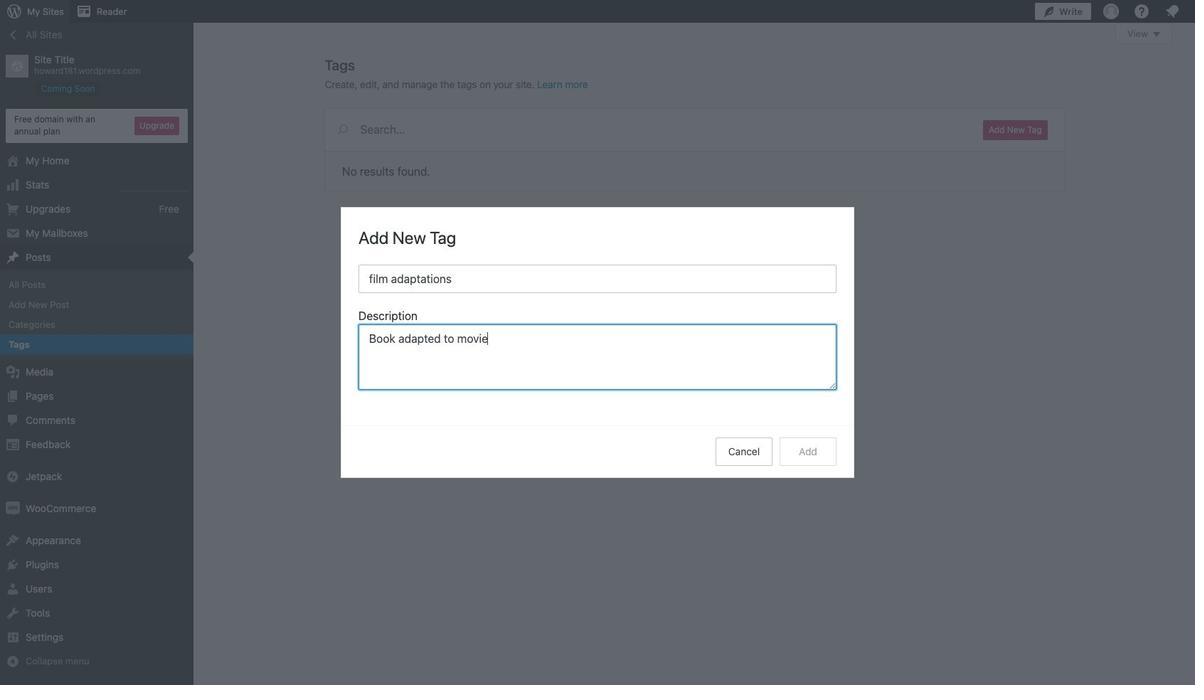 Task type: describe. For each thing, give the bounding box(es) containing it.
img image
[[6, 502, 20, 516]]

update your profile, personal settings, and more image
[[1103, 3, 1120, 20]]

manage your notifications image
[[1164, 3, 1181, 20]]

New Tag Name text field
[[359, 265, 837, 293]]

closed image
[[1153, 32, 1160, 37]]



Task type: locate. For each thing, give the bounding box(es) containing it.
highest hourly views 0 image
[[120, 182, 188, 191]]

dialog
[[341, 208, 854, 477]]

main content
[[325, 23, 1172, 191]]

help image
[[1133, 3, 1150, 20]]

None text field
[[359, 324, 837, 390]]

None search field
[[325, 109, 966, 150]]

group
[[359, 307, 837, 394]]



Task type: vqa. For each thing, say whether or not it's contained in the screenshot.
Highest hourly views 0 IMAGE
yes



